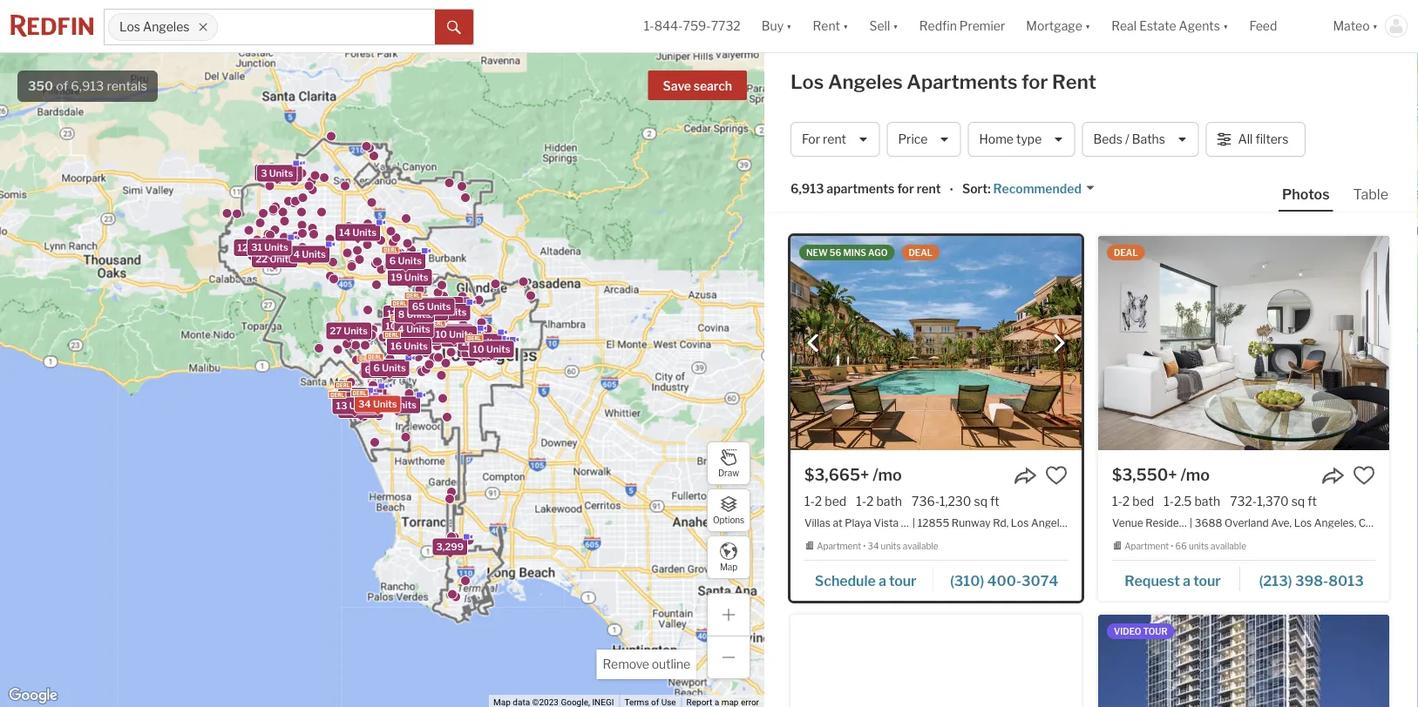 Task type: vqa. For each thing, say whether or not it's contained in the screenshot.
the Has
no



Task type: locate. For each thing, give the bounding box(es) containing it.
2 available from the left
[[1211, 541, 1246, 552]]

0 horizontal spatial •
[[863, 541, 866, 552]]

filters
[[1255, 132, 1289, 147]]

0 horizontal spatial units
[[881, 541, 901, 552]]

1 horizontal spatial 7
[[438, 327, 444, 339]]

3 right 8
[[412, 307, 419, 318]]

4 units right 9
[[477, 344, 510, 356]]

sq up runway
[[974, 494, 988, 509]]

a inside button
[[1183, 572, 1191, 589]]

2 horizontal spatial 4 units
[[477, 344, 510, 356]]

/mo
[[873, 465, 902, 485], [1181, 465, 1210, 485]]

tour for $3,550+ /mo
[[1193, 572, 1221, 589]]

1 favorite button image from the left
[[1045, 465, 1068, 487]]

a for $3,550+
[[1183, 572, 1191, 589]]

4 right 31 units
[[293, 249, 300, 260]]

0 horizontal spatial 6
[[373, 363, 380, 374]]

1 vertical spatial angeles
[[828, 70, 903, 94]]

1 vertical spatial 14
[[403, 328, 414, 339]]

0 horizontal spatial apartment
[[817, 541, 861, 552]]

0 horizontal spatial 1-2 bed
[[804, 494, 846, 509]]

0 horizontal spatial 3 units
[[261, 168, 293, 179]]

0 vertical spatial 3
[[261, 168, 267, 179]]

12
[[237, 242, 248, 253], [401, 331, 411, 343], [462, 337, 472, 348], [342, 391, 353, 402]]

34 inside map region
[[358, 399, 371, 410]]

angeles, right ave,
[[1314, 517, 1356, 529]]

bed for $3,550+
[[1132, 494, 1154, 509]]

1 vertical spatial 4 units
[[398, 324, 430, 335]]

0 vertical spatial rent
[[813, 19, 840, 33]]

1 horizontal spatial 11
[[407, 314, 417, 325]]

3 up 31 units
[[261, 168, 267, 179]]

los up rentals
[[119, 20, 140, 34]]

1 vertical spatial 19 units
[[391, 272, 428, 283]]

/mo up 1-2 bath
[[873, 465, 902, 485]]

1 horizontal spatial available
[[1211, 541, 1246, 552]]

save
[[663, 79, 691, 94]]

0 horizontal spatial 14 units
[[339, 227, 377, 239]]

2 horizontal spatial 2
[[1122, 494, 1130, 509]]

1 horizontal spatial 14
[[403, 328, 414, 339]]

a inside 'button'
[[878, 572, 886, 589]]

1 sq from the left
[[974, 494, 988, 509]]

for right apartments at top right
[[897, 182, 914, 196]]

2 up villas
[[815, 494, 822, 509]]

66
[[365, 364, 378, 376], [1175, 541, 1187, 552]]

previous button image
[[804, 335, 822, 352]]

11 units down 65 units
[[407, 314, 443, 325]]

None search field
[[218, 10, 435, 44]]

buy ▾ button
[[762, 0, 792, 52]]

| left 3688 in the right of the page
[[1190, 517, 1193, 529]]

0 horizontal spatial bed
[[825, 494, 846, 509]]

1,230
[[940, 494, 971, 509]]

34 left 38
[[358, 399, 371, 410]]

rent
[[813, 19, 840, 33], [1052, 70, 1096, 94]]

remove
[[603, 658, 649, 672]]

6,913
[[71, 78, 104, 94], [791, 182, 824, 196]]

1 vertical spatial 14 units
[[403, 328, 440, 339]]

• for $3,665+ /mo
[[863, 541, 866, 552]]

1 vertical spatial 3 units
[[412, 307, 445, 318]]

save search
[[663, 79, 732, 94]]

sq
[[974, 494, 988, 509], [1291, 494, 1305, 509]]

0 horizontal spatial angeles,
[[1031, 517, 1073, 529]]

▾ right mateo
[[1372, 19, 1378, 33]]

0 vertical spatial 66
[[365, 364, 378, 376]]

11
[[387, 309, 396, 320], [407, 314, 417, 325]]

1 horizontal spatial deal
[[1114, 248, 1138, 258]]

map button
[[707, 536, 750, 580]]

• inside 6,913 apartments for rent •
[[950, 183, 953, 198]]

1 ▾ from the left
[[786, 19, 792, 33]]

a down apartment • 34 units available
[[878, 572, 886, 589]]

4 down 8
[[398, 324, 404, 335]]

units down 3688 in the right of the page
[[1189, 541, 1209, 552]]

1 ft from the left
[[990, 494, 1000, 509]]

0 vertical spatial 3 units
[[261, 168, 293, 179]]

0 horizontal spatial tour
[[889, 572, 917, 589]]

rent down mortgage ▾ button
[[1052, 70, 1096, 94]]

1 ca from the left
[[1075, 517, 1090, 529]]

recommended
[[993, 182, 1082, 196]]

1 vertical spatial 19
[[391, 272, 402, 283]]

12855
[[918, 517, 949, 529]]

▾
[[786, 19, 792, 33], [843, 19, 848, 33], [893, 19, 898, 33], [1085, 19, 1091, 33], [1223, 19, 1228, 33], [1372, 19, 1378, 33]]

6 units up 65
[[389, 256, 422, 267]]

sq up | 3688 overland ave, los angeles, ca 90034
[[1291, 494, 1305, 509]]

2 horizontal spatial 6
[[401, 323, 408, 334]]

732-
[[1230, 494, 1257, 509]]

0 horizontal spatial deal
[[909, 248, 933, 258]]

66 up 34 units
[[365, 364, 378, 376]]

7 units
[[438, 327, 470, 339], [336, 395, 368, 407]]

bath
[[876, 494, 902, 509], [1195, 494, 1220, 509]]

1 vertical spatial rent
[[1052, 70, 1096, 94]]

favorite button image up | 12855 runway rd, los angeles, ca 90094
[[1045, 465, 1068, 487]]

1 horizontal spatial bath
[[1195, 494, 1220, 509]]

bed up 'at'
[[825, 494, 846, 509]]

favorite button image up | 3688 overland ave, los angeles, ca 90034
[[1353, 465, 1375, 487]]

6 units down 8 units
[[401, 323, 434, 334]]

2 vertical spatial 19 units
[[461, 343, 498, 355]]

11 right 8
[[407, 314, 417, 325]]

1- up residences
[[1164, 494, 1174, 509]]

available down sausalito
[[903, 541, 938, 552]]

1 horizontal spatial apartment
[[1124, 541, 1169, 552]]

(213) 398-8013
[[1259, 572, 1364, 589]]

1 horizontal spatial 3
[[412, 307, 419, 318]]

11 units
[[387, 309, 422, 320], [407, 314, 443, 325]]

7 left 34 units
[[336, 395, 342, 407]]

56
[[830, 248, 841, 258]]

2 up villas at playa vista - sausalito
[[866, 494, 874, 509]]

rent ▾ button
[[813, 0, 848, 52]]

3 units
[[261, 168, 293, 179], [412, 307, 445, 318]]

1 vertical spatial 66
[[1175, 541, 1187, 552]]

recommended button
[[991, 181, 1096, 198]]

ca left 90034
[[1359, 517, 1373, 529]]

tour
[[889, 572, 917, 589], [1193, 572, 1221, 589]]

66 down residences
[[1175, 541, 1187, 552]]

7 units up 9
[[438, 327, 470, 339]]

2 ▾ from the left
[[843, 19, 848, 33]]

for inside 6,913 apartments for rent •
[[897, 182, 914, 196]]

ft for $3,665+ /mo
[[990, 494, 1000, 509]]

6,913 down for
[[791, 182, 824, 196]]

angeles for los angeles apartments for rent
[[828, 70, 903, 94]]

bed for $3,665+
[[825, 494, 846, 509]]

2 horizontal spatial 27 units
[[464, 337, 502, 348]]

(213) 398-8013 link
[[1240, 565, 1375, 594]]

0 horizontal spatial 27 units
[[330, 326, 368, 337]]

rent left the sort
[[917, 182, 941, 196]]

6,913 right of
[[71, 78, 104, 94]]

11 left 8
[[387, 309, 396, 320]]

9 units
[[465, 343, 498, 355]]

2 tour from the left
[[1193, 572, 1221, 589]]

4
[[293, 249, 300, 260], [398, 324, 404, 335], [477, 344, 484, 356]]

1 vertical spatial 7 units
[[336, 395, 368, 407]]

0 horizontal spatial favorite button image
[[1045, 465, 1068, 487]]

1 angeles, from the left
[[1031, 517, 1073, 529]]

0 vertical spatial 4
[[293, 249, 300, 260]]

bath for $3,665+ /mo
[[876, 494, 902, 509]]

3 ▾ from the left
[[893, 19, 898, 33]]

1 a from the left
[[878, 572, 886, 589]]

0 vertical spatial 34
[[358, 399, 371, 410]]

rd,
[[993, 517, 1009, 529]]

real
[[1111, 19, 1137, 33]]

2 deal from the left
[[1114, 248, 1138, 258]]

0 vertical spatial 19
[[259, 167, 270, 179]]

15 units
[[261, 168, 298, 179]]

0 horizontal spatial 34
[[358, 399, 371, 410]]

1-2 bed up venue
[[1112, 494, 1154, 509]]

ca
[[1075, 517, 1090, 529], [1359, 517, 1373, 529]]

bed up venue residences
[[1132, 494, 1154, 509]]

/mo up 1-2.5 bath
[[1181, 465, 1210, 485]]

$3,665+ /mo
[[804, 465, 902, 485]]

2 | from the left
[[1190, 517, 1193, 529]]

0 horizontal spatial rent
[[813, 19, 840, 33]]

13 units
[[336, 401, 373, 412]]

27 units
[[403, 311, 441, 323], [330, 326, 368, 337], [464, 337, 502, 348]]

3 2 from the left
[[1122, 494, 1130, 509]]

photo of 12855 runway rd, los angeles, ca 90094 image
[[791, 236, 1082, 451]]

• down residences
[[1171, 541, 1174, 552]]

▾ for mortgage ▾
[[1085, 19, 1091, 33]]

next button image
[[1050, 335, 1068, 352]]

1 horizontal spatial rent
[[917, 182, 941, 196]]

bath up vista
[[876, 494, 902, 509]]

apartment down venue residences
[[1124, 541, 1169, 552]]

beds
[[1093, 132, 1123, 147]]

8 units
[[398, 309, 431, 320]]

• for $3,550+ /mo
[[1171, 541, 1174, 552]]

for rent button
[[791, 122, 880, 157]]

400-
[[987, 572, 1022, 589]]

save search button
[[648, 71, 747, 100]]

all filters
[[1238, 132, 1289, 147]]

available down overland
[[1211, 541, 1246, 552]]

rent right buy ▾
[[813, 19, 840, 33]]

los up for
[[791, 70, 824, 94]]

units down vista
[[881, 541, 901, 552]]

2 1-2 bed from the left
[[1112, 494, 1154, 509]]

overland
[[1225, 517, 1269, 529]]

1 1-2 bed from the left
[[804, 494, 846, 509]]

2 for $3,665+
[[815, 494, 822, 509]]

venue residences
[[1112, 517, 1202, 529]]

for
[[802, 132, 820, 147]]

1- up 90094
[[1112, 494, 1122, 509]]

home type
[[979, 132, 1042, 147]]

1 available from the left
[[903, 541, 938, 552]]

tour down apartment • 66 units available
[[1193, 572, 1221, 589]]

angeles for los angeles
[[143, 20, 190, 34]]

0 horizontal spatial for
[[897, 182, 914, 196]]

• down the playa
[[863, 541, 866, 552]]

1 horizontal spatial angeles,
[[1314, 517, 1356, 529]]

rent right for
[[823, 132, 846, 147]]

options
[[713, 515, 744, 526]]

1 horizontal spatial 14 units
[[403, 328, 440, 339]]

a down apartment • 66 units available
[[1183, 572, 1191, 589]]

1-2 bed up villas
[[804, 494, 846, 509]]

0 horizontal spatial 7
[[336, 395, 342, 407]]

1 | from the left
[[913, 517, 915, 529]]

rent inside 6,913 apartments for rent •
[[917, 182, 941, 196]]

4 right 9
[[477, 344, 484, 356]]

rent ▾
[[813, 19, 848, 33]]

1 horizontal spatial 19 units
[[391, 272, 428, 283]]

buy
[[762, 19, 784, 33]]

1 vertical spatial rent
[[917, 182, 941, 196]]

0 vertical spatial 6
[[389, 256, 396, 267]]

1 bed from the left
[[825, 494, 846, 509]]

tour down apartment • 34 units available
[[889, 572, 917, 589]]

2 ft from the left
[[1308, 494, 1317, 509]]

1 /mo from the left
[[873, 465, 902, 485]]

2 bed from the left
[[1132, 494, 1154, 509]]

runway
[[952, 517, 991, 529]]

13
[[336, 401, 347, 412]]

1-
[[644, 19, 654, 33], [804, 494, 815, 509], [856, 494, 866, 509], [1112, 494, 1122, 509], [1164, 494, 1174, 509]]

350 of 6,913 rentals
[[28, 78, 147, 94]]

6 units down 16
[[373, 363, 406, 374]]

1 horizontal spatial /mo
[[1181, 465, 1210, 485]]

2 up venue
[[1122, 494, 1130, 509]]

| right -
[[913, 517, 915, 529]]

1 horizontal spatial sq
[[1291, 494, 1305, 509]]

angeles left remove los angeles icon
[[143, 20, 190, 34]]

2 favorite button image from the left
[[1353, 465, 1375, 487]]

6 ▾ from the left
[[1372, 19, 1378, 33]]

/mo for $3,550+ /mo
[[1181, 465, 1210, 485]]

photo of 3688 overland ave, los angeles, ca 90034 image
[[1098, 236, 1389, 451]]

1 vertical spatial 34
[[868, 541, 879, 552]]

2 ca from the left
[[1359, 517, 1373, 529]]

▾ right agents
[[1223, 19, 1228, 33]]

2 angeles, from the left
[[1314, 517, 1356, 529]]

2 horizontal spatial 19 units
[[461, 343, 498, 355]]

bath up 3688 in the right of the page
[[1195, 494, 1220, 509]]

7 units left 38
[[336, 395, 368, 407]]

1 vertical spatial 4
[[398, 324, 404, 335]]

rentals
[[107, 78, 147, 94]]

a
[[878, 572, 886, 589], [1183, 572, 1191, 589]]

tour inside 'button'
[[889, 572, 917, 589]]

1 horizontal spatial a
[[1183, 572, 1191, 589]]

estate
[[1139, 19, 1176, 33]]

2 horizontal spatial •
[[1171, 541, 1174, 552]]

1 bath from the left
[[876, 494, 902, 509]]

tour inside button
[[1193, 572, 1221, 589]]

redfin
[[919, 19, 957, 33]]

4 units down 8 units
[[398, 324, 430, 335]]

1 horizontal spatial 1-2 bed
[[1112, 494, 1154, 509]]

1 2 from the left
[[815, 494, 822, 509]]

1 apartment from the left
[[817, 541, 861, 552]]

12 units
[[237, 242, 274, 253], [401, 331, 437, 343], [462, 337, 498, 348], [342, 391, 379, 402]]

baths
[[1132, 132, 1165, 147]]

0 vertical spatial 4 units
[[293, 249, 326, 260]]

angeles, down favorite button checkbox
[[1031, 517, 1073, 529]]

request a tour button
[[1112, 566, 1240, 592]]

2 /mo from the left
[[1181, 465, 1210, 485]]

angeles, for $3,665+ /mo
[[1031, 517, 1073, 529]]

1 vertical spatial 6,913
[[791, 182, 824, 196]]

| 12855 runway rd, los angeles, ca 90094
[[913, 517, 1127, 529]]

0 horizontal spatial 4
[[293, 249, 300, 260]]

2 a from the left
[[1183, 572, 1191, 589]]

2 sq from the left
[[1291, 494, 1305, 509]]

0 vertical spatial 6,913
[[71, 78, 104, 94]]

1 horizontal spatial 2
[[866, 494, 874, 509]]

4 ▾ from the left
[[1085, 19, 1091, 33]]

photo of 888 s olive st, los angeles, ca 90014 image
[[1098, 615, 1389, 708]]

4 units right 31 units
[[293, 249, 326, 260]]

6,913 inside 6,913 apartments for rent •
[[791, 182, 824, 196]]

7 left 5
[[438, 327, 444, 339]]

tour for $3,665+ /mo
[[889, 572, 917, 589]]

1 units from the left
[[881, 541, 901, 552]]

ft up rd,
[[990, 494, 1000, 509]]

0 horizontal spatial available
[[903, 541, 938, 552]]

2 apartment from the left
[[1124, 541, 1169, 552]]

34 down villas at playa vista - sausalito
[[868, 541, 879, 552]]

• left the sort
[[950, 183, 953, 198]]

apartment down 'at'
[[817, 541, 861, 552]]

0 vertical spatial angeles
[[143, 20, 190, 34]]

los right ave,
[[1294, 517, 1312, 529]]

6 units
[[389, 256, 422, 267], [401, 323, 434, 334], [373, 363, 406, 374]]

available
[[903, 541, 938, 552], [1211, 541, 1246, 552]]

0 vertical spatial 7
[[438, 327, 444, 339]]

2 horizontal spatial 19
[[461, 343, 472, 355]]

▾ right the sell
[[893, 19, 898, 33]]

units for $3,550+ /mo
[[1189, 541, 1209, 552]]

1 tour from the left
[[889, 572, 917, 589]]

0 horizontal spatial /mo
[[873, 465, 902, 485]]

1 vertical spatial for
[[897, 182, 914, 196]]

0 horizontal spatial ca
[[1075, 517, 1090, 529]]

0 vertical spatial 19 units
[[259, 167, 296, 179]]

favorite button image
[[1045, 465, 1068, 487], [1353, 465, 1375, 487]]

1-2 bed for $3,665+ /mo
[[804, 494, 846, 509]]

ca left 90094
[[1075, 517, 1090, 529]]

0 horizontal spatial 19 units
[[259, 167, 296, 179]]

table button
[[1350, 185, 1392, 210]]

1 horizontal spatial bed
[[1132, 494, 1154, 509]]

0 horizontal spatial 27
[[330, 326, 342, 337]]

ft up | 3688 overland ave, los angeles, ca 90034
[[1308, 494, 1317, 509]]

▾ right mortgage
[[1085, 19, 1091, 33]]

| for $3,550+ /mo
[[1190, 517, 1193, 529]]

all filters button
[[1206, 122, 1306, 157]]

▾ right buy
[[786, 19, 792, 33]]

for up type
[[1022, 70, 1048, 94]]

0 horizontal spatial 14
[[339, 227, 350, 239]]

1 horizontal spatial tour
[[1193, 572, 1221, 589]]

16
[[391, 341, 402, 352]]

available for $3,665+ /mo
[[903, 541, 938, 552]]

1-844-759-7732 link
[[644, 19, 741, 33]]

favorite button checkbox
[[1045, 465, 1068, 487]]

2 horizontal spatial 4
[[477, 344, 484, 356]]

2 bath from the left
[[1195, 494, 1220, 509]]

beds / baths button
[[1082, 122, 1199, 157]]

▾ left the sell
[[843, 19, 848, 33]]

deal
[[909, 248, 933, 258], [1114, 248, 1138, 258]]

angeles down the sell
[[828, 70, 903, 94]]

0 horizontal spatial ft
[[990, 494, 1000, 509]]

1 horizontal spatial |
[[1190, 517, 1193, 529]]

33 units
[[418, 303, 457, 315]]

2 units from the left
[[1189, 541, 1209, 552]]



Task type: describe. For each thing, give the bounding box(es) containing it.
buy ▾ button
[[751, 0, 802, 52]]

1- up the playa
[[856, 494, 866, 509]]

ft for $3,550+ /mo
[[1308, 494, 1317, 509]]

11 units up 17 at the left of page
[[387, 309, 422, 320]]

mateo ▾
[[1333, 19, 1378, 33]]

a for $3,665+
[[878, 572, 886, 589]]

9
[[465, 343, 472, 355]]

mins
[[843, 248, 866, 258]]

request
[[1125, 572, 1180, 589]]

0 vertical spatial 14 units
[[339, 227, 377, 239]]

residences
[[1145, 517, 1202, 529]]

available for $3,550+ /mo
[[1211, 541, 1246, 552]]

favorite button image for $3,665+ /mo
[[1045, 465, 1068, 487]]

sort :
[[962, 182, 991, 196]]

90094
[[1093, 517, 1127, 529]]

2 vertical spatial 19
[[461, 343, 472, 355]]

34 units
[[358, 399, 397, 410]]

mortgage ▾ button
[[1016, 0, 1101, 52]]

2,500
[[472, 343, 500, 355]]

90034
[[1376, 517, 1410, 529]]

mateo
[[1333, 19, 1370, 33]]

favorite button checkbox
[[1353, 465, 1375, 487]]

home type button
[[968, 122, 1075, 157]]

▾ for rent ▾
[[843, 19, 848, 33]]

1 horizontal spatial 66
[[1175, 541, 1187, 552]]

buy ▾
[[762, 19, 792, 33]]

1 horizontal spatial 27
[[403, 311, 415, 323]]

favorite button image for $3,550+ /mo
[[1353, 465, 1375, 487]]

0 horizontal spatial 11
[[387, 309, 396, 320]]

tour
[[1143, 626, 1168, 637]]

1- left 759-
[[644, 19, 654, 33]]

sq for $3,550+ /mo
[[1291, 494, 1305, 509]]

sausalito
[[907, 517, 952, 529]]

33
[[418, 303, 431, 315]]

1 horizontal spatial 6
[[389, 256, 396, 267]]

sell
[[869, 19, 890, 33]]

ca for $3,665+ /mo
[[1075, 517, 1090, 529]]

home
[[979, 132, 1014, 147]]

15
[[261, 168, 272, 179]]

1- up villas
[[804, 494, 815, 509]]

feed
[[1249, 19, 1277, 33]]

1-2.5 bath
[[1164, 494, 1220, 509]]

29
[[428, 300, 441, 312]]

844-
[[654, 19, 683, 33]]

type
[[1016, 132, 1042, 147]]

16 units
[[391, 341, 428, 352]]

map
[[720, 562, 737, 573]]

new 56 mins ago
[[806, 248, 888, 258]]

17 units
[[399, 327, 436, 338]]

of
[[56, 78, 68, 94]]

151 units
[[425, 307, 467, 318]]

los right rd,
[[1011, 517, 1029, 529]]

schedule a tour
[[815, 572, 917, 589]]

$3,550+ /mo
[[1112, 465, 1210, 485]]

66 inside map region
[[365, 364, 378, 376]]

6,913 apartments for rent •
[[791, 182, 953, 198]]

2 for $3,550+
[[1122, 494, 1130, 509]]

price
[[898, 132, 928, 147]]

premier
[[960, 19, 1005, 33]]

(310) 400-3074 link
[[934, 565, 1068, 594]]

1,370
[[1257, 494, 1289, 509]]

map region
[[0, 0, 787, 708]]

ca for $3,550+ /mo
[[1359, 517, 1373, 529]]

$3,665+
[[804, 465, 869, 485]]

1 horizontal spatial for
[[1022, 70, 1048, 94]]

1-2 bed for $3,550+ /mo
[[1112, 494, 1154, 509]]

redfin premier
[[919, 19, 1005, 33]]

agents
[[1179, 19, 1220, 33]]

▾ for mateo ▾
[[1372, 19, 1378, 33]]

bath for $3,550+ /mo
[[1195, 494, 1220, 509]]

ave,
[[1271, 517, 1292, 529]]

1 vertical spatial 6 units
[[401, 323, 434, 334]]

submit search image
[[447, 21, 461, 35]]

5 units
[[445, 333, 477, 344]]

redfin premier button
[[909, 0, 1016, 52]]

options button
[[707, 489, 750, 533]]

sell ▾ button
[[869, 0, 898, 52]]

1 horizontal spatial 19
[[391, 272, 402, 283]]

los angeles
[[119, 20, 190, 34]]

(310) 400-3074
[[950, 572, 1058, 589]]

at
[[833, 517, 843, 529]]

schedule a tour button
[[804, 566, 934, 592]]

1 horizontal spatial 7 units
[[438, 327, 470, 339]]

search
[[694, 79, 732, 94]]

0 horizontal spatial 4 units
[[293, 249, 326, 260]]

2 vertical spatial 4 units
[[477, 344, 510, 356]]

1 vertical spatial 3
[[412, 307, 419, 318]]

1-844-759-7732
[[644, 19, 741, 33]]

31
[[251, 242, 262, 253]]

video
[[1114, 626, 1141, 637]]

22 units
[[256, 254, 294, 265]]

2 2 from the left
[[866, 494, 874, 509]]

2 vertical spatial 4
[[477, 344, 484, 356]]

1 horizontal spatial 3 units
[[412, 307, 445, 318]]

apartment • 34 units available
[[817, 541, 938, 552]]

1 vertical spatial 6
[[401, 323, 408, 334]]

sell ▾ button
[[859, 0, 909, 52]]

apartment for $3,550+
[[1124, 541, 1169, 552]]

8013
[[1328, 572, 1364, 589]]

:
[[988, 182, 991, 196]]

angeles, for $3,550+ /mo
[[1314, 517, 1356, 529]]

all
[[1238, 132, 1253, 147]]

2 vertical spatial 6 units
[[373, 363, 406, 374]]

sq for $3,665+ /mo
[[974, 494, 988, 509]]

65 units
[[412, 301, 451, 312]]

venue
[[1112, 517, 1143, 529]]

2 vertical spatial 6
[[373, 363, 380, 374]]

rent inside button
[[823, 132, 846, 147]]

3074
[[1021, 572, 1058, 589]]

draw
[[718, 468, 739, 479]]

5
[[445, 333, 451, 344]]

5 ▾ from the left
[[1223, 19, 1228, 33]]

1-2 bath
[[856, 494, 902, 509]]

-
[[901, 517, 905, 529]]

3,299
[[436, 542, 464, 553]]

playa
[[845, 517, 871, 529]]

/mo for $3,665+ /mo
[[873, 465, 902, 485]]

736-
[[912, 494, 940, 509]]

4,350
[[466, 347, 494, 358]]

▾ for sell ▾
[[893, 19, 898, 33]]

1 horizontal spatial rent
[[1052, 70, 1096, 94]]

google image
[[4, 685, 62, 708]]

▾ for buy ▾
[[786, 19, 792, 33]]

8
[[398, 309, 405, 320]]

remove los angeles image
[[198, 22, 208, 32]]

units for $3,665+ /mo
[[881, 541, 901, 552]]

0 horizontal spatial 6,913
[[71, 78, 104, 94]]

los angeles apartments for rent
[[791, 70, 1096, 94]]

video tour
[[1114, 626, 1168, 637]]

rent ▾ button
[[802, 0, 859, 52]]

17
[[399, 327, 410, 338]]

1 horizontal spatial 27 units
[[403, 311, 441, 323]]

ago
[[868, 248, 888, 258]]

real estate agents ▾ button
[[1101, 0, 1239, 52]]

| for $3,665+ /mo
[[913, 517, 915, 529]]

apartment for $3,665+
[[817, 541, 861, 552]]

table
[[1353, 186, 1388, 203]]

mortgage
[[1026, 19, 1082, 33]]

vista
[[874, 517, 899, 529]]

0 horizontal spatial 3
[[261, 168, 267, 179]]

2 horizontal spatial 27
[[464, 337, 476, 348]]

rent inside rent ▾ dropdown button
[[813, 19, 840, 33]]

0 horizontal spatial 7 units
[[336, 395, 368, 407]]

$3,550+
[[1112, 465, 1177, 485]]

for rent
[[802, 132, 846, 147]]

sell ▾
[[869, 19, 898, 33]]

0 horizontal spatial 19
[[259, 167, 270, 179]]

1 deal from the left
[[909, 248, 933, 258]]

1 horizontal spatial 4 units
[[398, 324, 430, 335]]

0 vertical spatial 6 units
[[389, 256, 422, 267]]

1 horizontal spatial 34
[[868, 541, 879, 552]]



